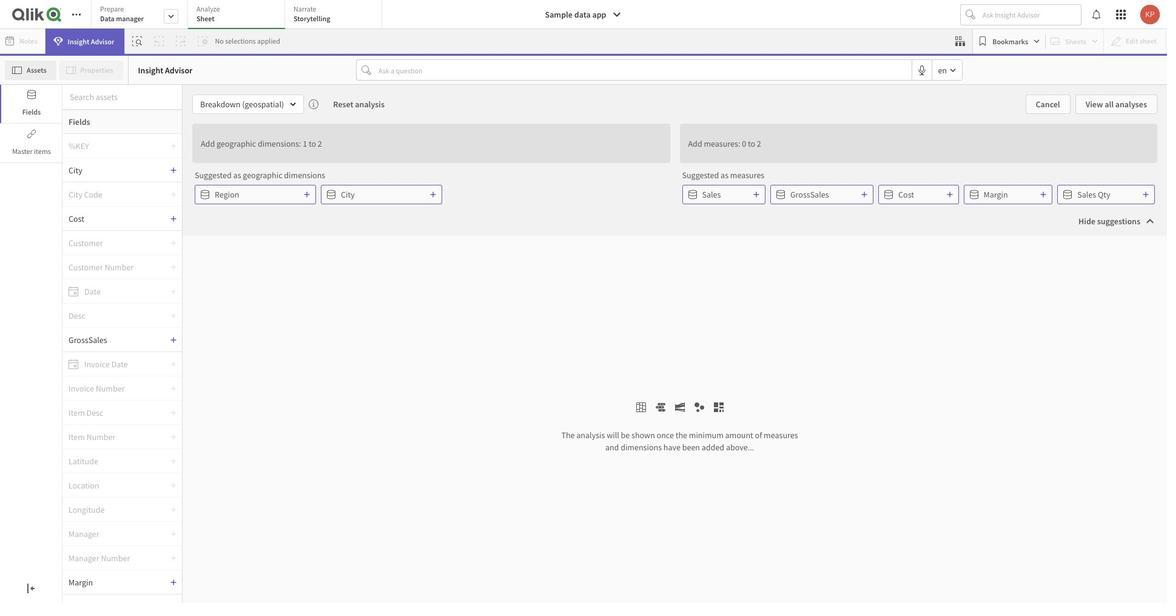 Task type: locate. For each thing, give the bounding box(es) containing it.
1 sales from the left
[[702, 189, 721, 200]]

0 horizontal spatial dimensions
[[284, 170, 325, 181]]

0 vertical spatial cost
[[898, 189, 914, 200]]

0 vertical spatial city button
[[62, 165, 170, 176]]

1 vertical spatial city button
[[321, 185, 442, 204]]

and down will
[[605, 442, 619, 453]]

as up sales button
[[721, 170, 729, 181]]

menu containing city
[[62, 134, 182, 603]]

adding
[[635, 211, 677, 229]]

0 horizontal spatial sheet.
[[573, 426, 594, 437]]

margin
[[984, 189, 1008, 200], [69, 577, 93, 588]]

1 vertical spatial grosssales button
[[62, 335, 170, 345]]

1 horizontal spatial cost
[[898, 189, 914, 200]]

2
[[318, 138, 322, 149], [757, 138, 761, 149]]

hide
[[1079, 216, 1096, 227]]

1 vertical spatial and
[[605, 442, 619, 453]]

1 vertical spatial cost button
[[62, 213, 170, 224]]

margin button inside margin menu item
[[62, 577, 170, 588]]

cost
[[898, 189, 914, 200], [69, 213, 84, 224]]

add geographic dimensions: 1 to 2
[[201, 138, 322, 149]]

this
[[696, 211, 718, 229], [631, 409, 644, 420]]

sheet. right new
[[747, 409, 768, 420]]

insight advisor down data
[[68, 37, 114, 46]]

add for add measures: 0 to 2
[[688, 138, 702, 149]]

1 horizontal spatial margin button
[[964, 185, 1053, 204]]

and
[[763, 393, 777, 404], [605, 442, 619, 453]]

1 horizontal spatial grosssales button
[[770, 185, 874, 204]]

1 vertical spatial dimensions
[[621, 442, 662, 453]]

0 horizontal spatial grosssales
[[69, 335, 107, 345]]

0 vertical spatial city
[[69, 165, 82, 176]]

Ask a question text field
[[376, 60, 912, 80]]

0 vertical spatial margin
[[984, 189, 1008, 200]]

fields down search assets text field
[[69, 116, 90, 127]]

fields
[[22, 107, 41, 116], [69, 116, 90, 127]]

the
[[561, 430, 575, 441]]

once
[[657, 430, 674, 441]]

. any found insights can be saved to this sheet.
[[523, 392, 644, 437]]

1 horizontal spatial and
[[763, 393, 777, 404]]

grosssales button
[[770, 185, 874, 204], [62, 335, 170, 345]]

geographic down breakdown (geospatial)
[[217, 138, 256, 149]]

be right can
[[589, 409, 598, 420]]

1 vertical spatial advisor
[[165, 65, 192, 76]]

manager
[[116, 14, 144, 23]]

1 vertical spatial this
[[631, 409, 644, 420]]

assets
[[27, 65, 46, 74]]

analysis left will
[[576, 430, 605, 441]]

add down breakdown
[[201, 138, 215, 149]]

1 horizontal spatial grosssales
[[790, 189, 829, 200]]

.
[[621, 392, 623, 402]]

0 horizontal spatial city button
[[62, 165, 170, 176]]

sales down 'suggested as measures'
[[702, 189, 721, 200]]

0 vertical spatial dimensions
[[284, 170, 325, 181]]

0 horizontal spatial suggested
[[195, 170, 232, 181]]

1 vertical spatial insight advisor
[[138, 65, 192, 76]]

0 vertical spatial cost button
[[878, 185, 959, 204]]

measures inside the analysis will be shown once the minimum amount of measures and dimensions have been added above...
[[764, 430, 798, 441]]

0 vertical spatial insight
[[68, 37, 89, 46]]

1 suggested from the left
[[195, 170, 232, 181]]

breakdown (geospatial)
[[200, 99, 284, 110]]

applied
[[257, 36, 280, 45]]

sheet.
[[747, 409, 768, 420], [573, 426, 594, 437]]

analysis inside "button"
[[355, 99, 385, 110]]

of
[[755, 430, 762, 441]]

0 vertical spatial analysis
[[355, 99, 385, 110]]

cost button
[[878, 185, 959, 204], [62, 213, 170, 224]]

be inside . any found insights can be saved to this sheet.
[[589, 409, 598, 420]]

insight advisor down smart search icon
[[138, 65, 192, 76]]

be right will
[[621, 430, 630, 441]]

1 horizontal spatial add
[[688, 138, 702, 149]]

0 horizontal spatial insight advisor
[[68, 37, 114, 46]]

measures
[[730, 170, 765, 181], [764, 430, 798, 441]]

insight
[[68, 37, 89, 46], [138, 65, 163, 76]]

prepare data manager
[[100, 4, 144, 23]]

geographic
[[217, 138, 256, 149], [243, 170, 282, 181]]

0 horizontal spatial as
[[233, 170, 241, 181]]

0 horizontal spatial margin button
[[62, 577, 170, 588]]

cost inside button
[[898, 189, 914, 200]]

add left 'measures:'
[[688, 138, 702, 149]]

city button
[[62, 165, 170, 176], [321, 185, 442, 204]]

advisor inside dropdown button
[[91, 37, 114, 46]]

0 vertical spatial this
[[696, 211, 718, 229]]

0 horizontal spatial insight
[[68, 37, 89, 46]]

0 vertical spatial grosssales
[[790, 189, 829, 200]]

0 horizontal spatial margin
[[69, 577, 93, 588]]

2 2 from the left
[[757, 138, 761, 149]]

measures:
[[704, 138, 740, 149]]

1 vertical spatial sheet.
[[573, 426, 594, 437]]

will
[[607, 430, 619, 441]]

grosssales inside menu item
[[69, 335, 107, 345]]

city button up cost menu item
[[62, 165, 170, 176]]

dimensions inside the analysis will be shown once the minimum amount of measures and dimensions have been added above...
[[621, 442, 662, 453]]

0 vertical spatial grosssales button
[[770, 185, 874, 204]]

sales
[[702, 189, 721, 200], [1078, 189, 1096, 200]]

1 horizontal spatial sheet.
[[747, 409, 768, 420]]

menu
[[62, 134, 182, 603]]

1 horizontal spatial advisor
[[165, 65, 192, 76]]

0 vertical spatial sheet.
[[747, 409, 768, 420]]

this inside . any found insights can be saved to this sheet.
[[631, 409, 644, 420]]

1 horizontal spatial dimensions
[[621, 442, 662, 453]]

reset analysis
[[333, 99, 385, 110]]

1 vertical spatial city
[[341, 189, 355, 200]]

master items button
[[0, 124, 62, 163], [1, 124, 62, 163]]

0 horizontal spatial 2
[[318, 138, 322, 149]]

region
[[215, 189, 239, 200]]

0 vertical spatial insight advisor
[[68, 37, 114, 46]]

fields up master items on the top
[[22, 107, 41, 116]]

0 horizontal spatial analysis
[[355, 99, 385, 110]]

sheet. down can
[[573, 426, 594, 437]]

0 horizontal spatial grosssales button
[[62, 335, 170, 345]]

suggested
[[195, 170, 232, 181], [682, 170, 719, 181]]

1 horizontal spatial suggested
[[682, 170, 719, 181]]

dimensions down shown
[[621, 442, 662, 453]]

0 horizontal spatial add
[[201, 138, 215, 149]]

1 horizontal spatial insight advisor
[[138, 65, 192, 76]]

1 horizontal spatial 2
[[757, 138, 761, 149]]

this down sales button
[[696, 211, 718, 229]]

insight advisor inside dropdown button
[[68, 37, 114, 46]]

2 suggested from the left
[[682, 170, 719, 181]]

to right saved
[[622, 409, 630, 420]]

option
[[468, 211, 508, 229]]

creating
[[683, 393, 712, 404]]

as up region
[[233, 170, 241, 181]]

1 horizontal spatial be
[[621, 430, 630, 441]]

1 horizontal spatial analysis
[[576, 430, 605, 441]]

0 horizontal spatial sales
[[702, 189, 721, 200]]

2 master items button from the left
[[1, 124, 62, 163]]

0 horizontal spatial this
[[631, 409, 644, 420]]

1 vertical spatial cost
[[69, 213, 84, 224]]

no
[[215, 36, 224, 45]]

measures up sales button
[[730, 170, 765, 181]]

2 right 0
[[757, 138, 761, 149]]

city button inside menu item
[[62, 165, 170, 176]]

add
[[201, 138, 215, 149], [688, 138, 702, 149]]

2 right the 1
[[318, 138, 322, 149]]

sales qty button
[[1057, 185, 1155, 204]]

0 vertical spatial margin button
[[964, 185, 1053, 204]]

1 vertical spatial be
[[621, 430, 630, 441]]

sales left qty
[[1078, 189, 1096, 200]]

0 horizontal spatial and
[[605, 442, 619, 453]]

selections
[[225, 36, 256, 45]]

0 vertical spatial measures
[[730, 170, 765, 181]]

this down any
[[631, 409, 644, 420]]

2 sales from the left
[[1078, 189, 1096, 200]]

dimensions
[[284, 170, 325, 181], [621, 442, 662, 453]]

dimensions:
[[258, 138, 301, 149]]

cancel
[[1036, 99, 1060, 110]]

margin inside button
[[984, 189, 1008, 200]]

0 vertical spatial advisor
[[91, 37, 114, 46]]

1 vertical spatial margin
[[69, 577, 93, 588]]

0 horizontal spatial advisor
[[91, 37, 114, 46]]

and inside to start creating visualizations and build your new sheet.
[[763, 393, 777, 404]]

suggested as geographic dimensions
[[195, 170, 325, 181]]

choose an option below to get started adding to this sheet... application
[[0, 0, 1167, 604]]

to
[[309, 138, 316, 149], [748, 138, 755, 149], [552, 211, 564, 229], [680, 211, 693, 229], [768, 375, 775, 386], [622, 409, 630, 420]]

and left build
[[763, 393, 777, 404]]

as
[[233, 170, 241, 181], [721, 170, 729, 181]]

2 add from the left
[[688, 138, 702, 149]]

analysis right reset
[[355, 99, 385, 110]]

1 horizontal spatial margin
[[984, 189, 1008, 200]]

analysis inside the analysis will be shown once the minimum amount of measures and dimensions have been added above...
[[576, 430, 605, 441]]

0 vertical spatial and
[[763, 393, 777, 404]]

city
[[69, 165, 82, 176], [341, 189, 355, 200]]

1 vertical spatial analysis
[[576, 430, 605, 441]]

be
[[589, 409, 598, 420], [621, 430, 630, 441]]

tab list inside choose an option below to get started adding to this sheet... application
[[91, 0, 386, 30]]

to left start
[[768, 375, 775, 386]]

kendall parks image
[[1140, 5, 1160, 24]]

tab list
[[91, 0, 386, 30]]

0 horizontal spatial city
[[69, 165, 82, 176]]

dimensions down the 1
[[284, 170, 325, 181]]

to inside to start creating visualizations and build your new sheet.
[[768, 375, 775, 386]]

measures right of
[[764, 430, 798, 441]]

0 vertical spatial be
[[589, 409, 598, 420]]

1 vertical spatial margin button
[[62, 577, 170, 588]]

storytelling
[[294, 14, 330, 23]]

1 horizontal spatial insight
[[138, 65, 163, 76]]

1 vertical spatial measures
[[764, 430, 798, 441]]

started
[[589, 211, 632, 229]]

analyze sheet
[[197, 4, 220, 23]]

city button up choose
[[321, 185, 442, 204]]

suggested for region
[[195, 170, 232, 181]]

0 horizontal spatial be
[[589, 409, 598, 420]]

suggested up sales button
[[682, 170, 719, 181]]

suggested up region
[[195, 170, 232, 181]]

0 horizontal spatial cost
[[69, 213, 84, 224]]

1 add from the left
[[201, 138, 215, 149]]

sheet...
[[721, 211, 765, 229]]

en
[[938, 65, 947, 76]]

1 as from the left
[[233, 170, 241, 181]]

2 as from the left
[[721, 170, 729, 181]]

master
[[12, 147, 33, 156]]

your
[[712, 409, 728, 420]]

geographic up region button at the left top of page
[[243, 170, 282, 181]]

above...
[[726, 442, 754, 453]]

bookmarks button
[[976, 32, 1043, 51]]

0 horizontal spatial cost button
[[62, 213, 170, 224]]

1 vertical spatial grosssales
[[69, 335, 107, 345]]

analyze
[[197, 4, 220, 13]]

1 horizontal spatial city button
[[321, 185, 442, 204]]

1 horizontal spatial as
[[721, 170, 729, 181]]

1 horizontal spatial sales
[[1078, 189, 1096, 200]]

tab list containing prepare
[[91, 0, 386, 30]]

margin button
[[964, 185, 1053, 204], [62, 577, 170, 588]]

1 vertical spatial insight
[[138, 65, 163, 76]]



Task type: describe. For each thing, give the bounding box(es) containing it.
analyses
[[1115, 99, 1147, 110]]

reset
[[333, 99, 353, 110]]

menu inside choose an option below to get started adding to this sheet... application
[[62, 134, 182, 603]]

breakdown (geospatial) button
[[192, 95, 304, 114]]

saved
[[600, 409, 621, 420]]

sales qty
[[1078, 189, 1110, 200]]

data
[[100, 14, 115, 23]]

as for geographic
[[233, 170, 241, 181]]

qty
[[1098, 189, 1110, 200]]

sample data app button
[[538, 5, 629, 24]]

add measures: 0 to 2
[[688, 138, 761, 149]]

been
[[682, 442, 700, 453]]

sheet. inside to start creating visualizations and build your new sheet.
[[747, 409, 768, 420]]

hide suggestions
[[1079, 216, 1140, 227]]

to start creating visualizations and build your new sheet.
[[683, 375, 797, 420]]

narrate storytelling
[[294, 4, 330, 23]]

to right adding
[[680, 211, 693, 229]]

en button
[[933, 60, 962, 80]]

Ask Insight Advisor text field
[[980, 5, 1081, 24]]

0 vertical spatial geographic
[[217, 138, 256, 149]]

be inside the analysis will be shown once the minimum amount of measures and dimensions have been added above...
[[621, 430, 630, 441]]

found
[[523, 409, 544, 420]]

region button
[[195, 185, 316, 204]]

build
[[779, 393, 797, 404]]

insight advisor button
[[45, 29, 125, 54]]

the analysis will be shown once the minimum amount of measures and dimensions have been added above...
[[561, 430, 798, 453]]

below
[[511, 211, 549, 229]]

data
[[574, 9, 591, 20]]

insights
[[545, 409, 573, 420]]

narrate
[[294, 4, 316, 13]]

view all analyses
[[1086, 99, 1147, 110]]

as for measures
[[721, 170, 729, 181]]

analysis for the
[[576, 430, 605, 441]]

sheet. inside . any found insights can be saved to this sheet.
[[573, 426, 594, 437]]

grosssales button inside menu item
[[62, 335, 170, 345]]

to right the 1
[[309, 138, 316, 149]]

master items
[[12, 147, 51, 156]]

assets button
[[5, 60, 56, 80]]

insight inside dropdown button
[[68, 37, 89, 46]]

add for add geographic dimensions: 1 to 2
[[201, 138, 215, 149]]

to right 0
[[748, 138, 755, 149]]

start
[[777, 375, 793, 386]]

visualizations
[[714, 393, 762, 404]]

new
[[730, 409, 745, 420]]

hide suggestions button
[[1069, 212, 1162, 231]]

1
[[303, 138, 307, 149]]

1 master items button from the left
[[0, 124, 62, 163]]

1 horizontal spatial cost button
[[878, 185, 959, 204]]

suggested as measures
[[682, 170, 765, 181]]

have
[[664, 442, 681, 453]]

any
[[625, 392, 638, 402]]

grosssales menu item
[[62, 328, 182, 352]]

analysis for reset
[[355, 99, 385, 110]]

and inside the analysis will be shown once the minimum amount of measures and dimensions have been added above...
[[605, 442, 619, 453]]

0
[[742, 138, 746, 149]]

shown
[[632, 430, 655, 441]]

view all analyses button
[[1075, 95, 1157, 114]]

prepare
[[100, 4, 124, 13]]

1 2 from the left
[[318, 138, 322, 149]]

the
[[676, 430, 687, 441]]

sales for sales
[[702, 189, 721, 200]]

sample
[[545, 9, 573, 20]]

an
[[450, 211, 465, 229]]

to left get
[[552, 211, 564, 229]]

sample data app
[[545, 9, 606, 20]]

no selections applied
[[215, 36, 280, 45]]

margin inside menu item
[[69, 577, 93, 588]]

cancel button
[[1026, 95, 1071, 114]]

(geospatial)
[[242, 99, 284, 110]]

choose
[[402, 211, 447, 229]]

suggestions
[[1097, 216, 1140, 227]]

sales button
[[682, 185, 766, 204]]

bookmarks
[[993, 37, 1028, 46]]

sales for sales qty
[[1078, 189, 1096, 200]]

view
[[1086, 99, 1103, 110]]

margin menu item
[[62, 571, 182, 595]]

minimum
[[689, 430, 724, 441]]

cost button inside menu item
[[62, 213, 170, 224]]

items
[[34, 147, 51, 156]]

cost inside menu item
[[69, 213, 84, 224]]

amount
[[725, 430, 753, 441]]

1 horizontal spatial city
[[341, 189, 355, 200]]

can
[[575, 409, 588, 420]]

city inside menu item
[[69, 165, 82, 176]]

sheet
[[197, 14, 215, 23]]

city menu item
[[62, 158, 182, 183]]

selections tool image
[[956, 36, 965, 46]]

suggested for sales
[[682, 170, 719, 181]]

breakdown
[[200, 99, 241, 110]]

1 horizontal spatial this
[[696, 211, 718, 229]]

1 vertical spatial geographic
[[243, 170, 282, 181]]

added
[[702, 442, 724, 453]]

0 horizontal spatial fields
[[22, 107, 41, 116]]

get
[[567, 211, 586, 229]]

app
[[592, 9, 606, 20]]

1 horizontal spatial fields
[[69, 116, 90, 127]]

to inside . any found insights can be saved to this sheet.
[[622, 409, 630, 420]]

Search assets text field
[[62, 86, 182, 108]]

smart search image
[[133, 36, 142, 46]]

cost menu item
[[62, 207, 182, 231]]

reset analysis button
[[323, 95, 394, 114]]

all
[[1105, 99, 1114, 110]]

choose an option below to get started adding to this sheet...
[[402, 211, 765, 229]]



Task type: vqa. For each thing, say whether or not it's contained in the screenshot.
Generic
no



